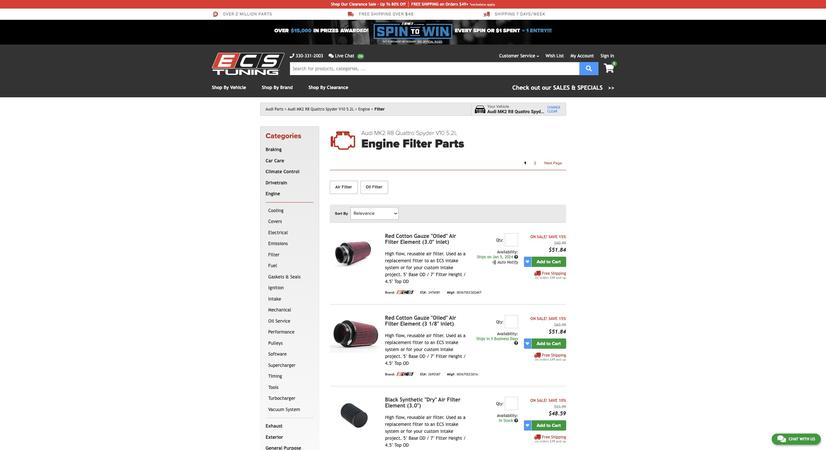 Task type: vqa. For each thing, say whether or not it's contained in the screenshot.
the leftmost recommended
no



Task type: locate. For each thing, give the bounding box(es) containing it.
1 vertical spatial on sale!                         save 15% $60.99 $51.84
[[531, 317, 567, 335]]

1 used from the top
[[447, 251, 457, 256]]

1 system from the top
[[385, 265, 400, 270]]

1 project. from the top
[[385, 272, 402, 277]]

shipping 7 days/week link
[[484, 11, 546, 17]]

high flow, reusable air filter. used as a replacement filter to an ecs intake system or for your custom intake project. 5" base od / 7" filter height / 4.5" top od
[[385, 251, 466, 284], [385, 333, 466, 366], [385, 415, 466, 448]]

oil inside engine subcategories element
[[269, 319, 274, 324]]

clearance for by
[[327, 85, 349, 90]]

1 sale! from the top
[[538, 235, 548, 239]]

1 horizontal spatial oil
[[366, 185, 371, 189]]

over left $15,000
[[275, 27, 289, 34]]

2 inside "link"
[[236, 12, 239, 17]]

0 vertical spatial flow,
[[396, 251, 406, 256]]

1 add to cart button from the top
[[532, 257, 567, 267]]

3 filter. from the top
[[434, 415, 445, 420]]

0 vertical spatial cart
[[552, 259, 561, 265]]

2 vertical spatial add to cart button
[[532, 420, 567, 431]]

5" for (3.0"
[[404, 272, 408, 277]]

0 vertical spatial add
[[537, 259, 546, 265]]

sales & specials
[[554, 84, 603, 91]]

in
[[611, 53, 615, 58], [500, 419, 503, 423]]

0 vertical spatial 5"
[[404, 272, 408, 277]]

in left stock
[[500, 419, 503, 423]]

2 5" from the top
[[404, 354, 408, 359]]

2 cart from the top
[[552, 341, 561, 347]]

es#: for (3
[[421, 373, 427, 377]]

2 custom from the top
[[425, 347, 439, 352]]

3 a from the top
[[464, 415, 466, 420]]

my account
[[571, 53, 595, 58]]

ecs down red cotton gauze "oiled" air filter element (3.0" inlet) at bottom
[[437, 258, 445, 263]]

necessary.
[[402, 40, 417, 43]]

element
[[401, 239, 421, 245], [401, 321, 421, 327], [385, 403, 406, 409]]

over inside "link"
[[223, 12, 235, 17]]

0 vertical spatial base
[[409, 272, 419, 277]]

service inside dropdown button
[[521, 53, 536, 58]]

quattro inside audi mk2 r8 quattro spyder v10 5.2l engine filter parts
[[396, 129, 415, 137]]

filter for (3.0"
[[413, 258, 424, 263]]

orders for red cotton gauze "oiled" air filter element (3 1/8" inlet)
[[540, 358, 549, 361]]

tools link
[[267, 382, 313, 393]]

3 an from the top
[[431, 422, 436, 427]]

1 vertical spatial cotton
[[396, 315, 413, 321]]

clearance
[[350, 2, 368, 7], [327, 85, 349, 90]]

r8
[[305, 107, 310, 112], [509, 109, 514, 114], [388, 129, 394, 137]]

1 qty: from the top
[[497, 238, 504, 243]]

or for red cotton gauze "oiled" air filter element (3 1/8" inlet)
[[401, 347, 405, 352]]

sale! for red cotton gauze "oiled" air filter element (3 1/8" inlet)
[[538, 317, 548, 321]]

an down "1/8""
[[431, 340, 436, 345]]

r8 for audi mk2 r8 quattro spyder v10 5.2l
[[305, 107, 310, 112]]

2 horizontal spatial spyder
[[531, 109, 546, 114]]

2 vertical spatial cart
[[552, 423, 561, 428]]

1 vertical spatial red
[[385, 315, 395, 321]]

ships for red cotton gauze "oiled" air filter element (3.0" inlet)
[[478, 255, 487, 259]]

list
[[557, 53, 565, 58]]

1 vertical spatial brand:
[[385, 373, 396, 377]]

2 system from the top
[[385, 347, 400, 352]]

1 your from the top
[[414, 265, 423, 270]]

audi parts link
[[266, 107, 287, 112]]

1 vertical spatial free shipping on orders $49 and up
[[536, 353, 567, 361]]

vehicle right your
[[497, 104, 510, 109]]

1 horizontal spatial service
[[521, 53, 536, 58]]

shipping for add to wish list icon
[[552, 435, 567, 440]]

high flow, reusable air filter. used as a replacement filter to an ecs intake system or for your custom intake project. 5" base od / 7" filter height / 4.5" top od up es#: 3476081
[[385, 251, 466, 284]]

on for red cotton gauze "oiled" air filter element (3 1/8" inlet)
[[531, 317, 536, 321]]

1 vertical spatial availability:
[[498, 332, 519, 336]]

3 add to cart button from the top
[[532, 420, 567, 431]]

2 question circle image from the top
[[515, 341, 519, 345]]

availability: up "2024"
[[498, 250, 519, 254]]

replacement down (3.0")
[[385, 422, 412, 427]]

in left prizes
[[314, 27, 319, 34]]

qty: up business
[[497, 320, 504, 324]]

ecs tuning 'spin to win' contest logo image
[[374, 22, 453, 39]]

filter inside red cotton gauze "oiled" air filter element (3.0" inlet)
[[385, 239, 399, 245]]

2 cotton from the top
[[396, 315, 413, 321]]

3 qty: from the top
[[497, 402, 504, 406]]

1 es#: from the top
[[421, 291, 427, 295]]

1 vertical spatial qty:
[[497, 320, 504, 324]]

2 horizontal spatial v10
[[547, 109, 555, 114]]

black synthetic "dry" air filter element (3.0") link
[[385, 397, 461, 409]]

1 horizontal spatial vehicle
[[497, 104, 510, 109]]

cotton left (3
[[396, 315, 413, 321]]

cart for red cotton gauze "oiled" air filter element (3 1/8" inlet)
[[552, 341, 561, 347]]

1 inside paginated product list navigation navigation
[[525, 161, 527, 165]]

air right "1/8""
[[450, 315, 457, 321]]

2 on sale!                         save 15% $60.99 $51.84 from the top
[[531, 317, 567, 335]]

air right '(3.0"'
[[450, 233, 457, 239]]

3 and from the top
[[557, 440, 562, 443]]

sale! for red cotton gauze "oiled" air filter element (3.0" inlet)
[[538, 235, 548, 239]]

free
[[359, 12, 370, 17], [543, 271, 551, 276], [543, 353, 551, 358], [543, 435, 551, 440]]

0 vertical spatial engine link
[[359, 107, 374, 112]]

replacement down "red cotton gauze "oiled" air filter element (3.0" inlet)" link
[[385, 258, 412, 263]]

1 5" from the top
[[404, 272, 408, 277]]

filter down (3.0")
[[413, 422, 424, 427]]

1 $51.84 from the top
[[549, 247, 567, 253]]

element left (3
[[401, 321, 421, 327]]

None number field
[[506, 233, 519, 247], [506, 315, 519, 328], [506, 397, 519, 410], [506, 233, 519, 247], [506, 315, 519, 328], [506, 397, 519, 410]]

system for red cotton gauze "oiled" air filter element (3.0" inlet)
[[385, 265, 400, 270]]

availability: up business
[[498, 332, 519, 336]]

0 vertical spatial on sale!                         save 15% $60.99 $51.84
[[531, 235, 567, 253]]

by up 'audi mk2 r8 quattro spyder v10 5.2l' link
[[321, 85, 326, 90]]

cotton inside red cotton gauze "oiled" air filter element (3.0" inlet)
[[396, 233, 413, 239]]

es#: left 3476081 at the bottom of page
[[421, 291, 427, 295]]

1 high from the top
[[385, 251, 395, 256]]

oil right air filter
[[366, 185, 371, 189]]

add to wish list image
[[526, 260, 530, 264], [526, 342, 530, 345]]

0 vertical spatial over
[[223, 12, 235, 17]]

0 vertical spatial a
[[464, 251, 466, 256]]

2 a from the top
[[464, 333, 466, 338]]

$1
[[496, 27, 502, 34]]

audi parts
[[266, 107, 284, 112]]

"oiled" for 1/8"
[[431, 315, 448, 321]]

1 4.5" from the top
[[385, 279, 394, 284]]

add to cart button
[[532, 257, 567, 267], [532, 339, 567, 349], [532, 420, 567, 431]]

red for red cotton gauze "oiled" air filter element (3 1/8" inlet)
[[385, 315, 395, 321]]

air filter
[[336, 185, 352, 189]]

oil service
[[269, 319, 291, 324]]

parts inside audi mk2 r8 quattro spyder v10 5.2l engine filter parts
[[435, 137, 465, 151]]

1 vertical spatial base
[[409, 354, 419, 359]]

mfg#: right 3476081 at the bottom of page
[[447, 291, 456, 295]]

1 base from the top
[[409, 272, 419, 277]]

1 gauze from the top
[[415, 233, 430, 239]]

0 vertical spatial your
[[414, 265, 423, 270]]

mk2 inside audi mk2 r8 quattro spyder v10 5.2l engine filter parts
[[375, 129, 386, 137]]

add right notify
[[537, 259, 546, 265]]

0 vertical spatial reusable
[[408, 251, 425, 256]]

clearance up 'audi mk2 r8 quattro spyder v10 5.2l' link
[[327, 85, 349, 90]]

system for red cotton gauze "oiled" air filter element (3 1/8" inlet)
[[385, 347, 400, 352]]

audi for audi parts
[[266, 107, 274, 112]]

your down '(3.0"'
[[414, 265, 423, 270]]

0 vertical spatial "oiled"
[[431, 233, 448, 239]]

es#3697632 - 003675ecs02-02 - black synthetic "dry" air filter element (3.0") - high flow, reusable air filter. used as a replacement filter to an ecs intake system or for your custom intake project. 5" base od / 7" filter height / 4.5" top od - ecs - audi bmw volkswagen image
[[330, 397, 380, 435]]

2 on from the top
[[531, 317, 536, 321]]

0 vertical spatial orders
[[540, 276, 549, 280]]

330-331-2003 link
[[290, 52, 324, 59]]

2 as from the top
[[458, 333, 462, 338]]

1 custom from the top
[[425, 265, 439, 270]]

0 vertical spatial oil
[[366, 185, 371, 189]]

0 vertical spatial 4.5"
[[385, 279, 394, 284]]

oil filter
[[366, 185, 383, 189]]

cooling
[[269, 208, 284, 213]]

engine
[[359, 107, 370, 112], [362, 137, 400, 151], [266, 191, 280, 197]]

v10 inside audi mk2 r8 quattro spyder v10 5.2l engine filter parts
[[436, 129, 445, 137]]

over
[[393, 12, 404, 17]]

filter inside air filter link
[[342, 185, 352, 189]]

timing link
[[267, 371, 313, 382]]

0 vertical spatial 15%
[[559, 235, 567, 239]]

custom
[[425, 265, 439, 270], [425, 347, 439, 352], [425, 429, 439, 434]]

1 vertical spatial system
[[385, 347, 400, 352]]

0 vertical spatial in
[[611, 53, 615, 58]]

flow, for black synthetic "dry" air filter element (3.0")
[[396, 415, 406, 420]]

air up sort
[[336, 185, 341, 189]]

1 ecs - corporate logo image from the top
[[397, 290, 414, 294]]

ecs down "1/8""
[[437, 340, 445, 345]]

2 gauze from the top
[[415, 315, 430, 321]]

question circle image up notify
[[515, 255, 519, 259]]

ships left jan
[[478, 255, 487, 259]]

1 for from the top
[[407, 265, 413, 270]]

1 vertical spatial add to wish list image
[[526, 342, 530, 345]]

business
[[495, 337, 509, 341]]

1 save from the top
[[549, 235, 558, 239]]

availability:
[[498, 250, 519, 254], [498, 332, 519, 336], [498, 414, 519, 418]]

2 ecs - corporate logo image from the top
[[397, 372, 414, 376]]

3 7" from the top
[[431, 436, 435, 441]]

1 vertical spatial 7"
[[431, 354, 435, 359]]

2 $60.99 from the top
[[555, 323, 567, 327]]

2 project. from the top
[[385, 354, 402, 359]]

shop for shop by clearance
[[309, 85, 319, 90]]

as
[[458, 251, 462, 256], [458, 333, 462, 338], [458, 415, 462, 420]]

"oiled" inside red cotton gauze "oiled" air filter element (3.0" inlet)
[[431, 233, 448, 239]]

0 vertical spatial question circle image
[[515, 255, 519, 259]]

2 availability: from the top
[[498, 332, 519, 336]]

2 high flow, reusable air filter. used as a replacement filter to an ecs intake system or for your custom intake project. 5" base od / 7" filter height / 4.5" top od from the top
[[385, 333, 466, 366]]

1 cart from the top
[[552, 259, 561, 265]]

0 vertical spatial clearance
[[350, 2, 368, 7]]

3 as from the top
[[458, 415, 462, 420]]

high flow, reusable air filter. used as a replacement filter to an ecs intake system or for your custom intake project. 5" base od / 7" filter height / 4.5" top od down (3.0")
[[385, 415, 466, 448]]

over left million
[[223, 12, 235, 17]]

2 vertical spatial system
[[385, 429, 400, 434]]

filter down (3
[[413, 340, 424, 345]]

1 vertical spatial 4.5"
[[385, 361, 394, 366]]

shop for shop by brand
[[262, 85, 273, 90]]

air down the black synthetic "dry" air filter element (3.0")
[[427, 415, 432, 420]]

add for red cotton gauze "oiled" air filter element (3.0" inlet)
[[537, 259, 546, 265]]

parts down shop by brand link on the top of page
[[275, 107, 284, 112]]

audi inside audi mk2 r8 quattro spyder v10 5.2l engine filter parts
[[362, 129, 373, 137]]

0 vertical spatial custom
[[425, 265, 439, 270]]

element inside red cotton gauze "oiled" air filter element (3 1/8" inlet)
[[401, 321, 421, 327]]

reusable down red cotton gauze "oiled" air filter element (3.0" inlet) at bottom
[[408, 251, 425, 256]]

air down '(3.0"'
[[427, 251, 432, 256]]

on sale!                         save 10% $53.99 $48.59
[[531, 398, 567, 417]]

4.5" for red cotton gauze "oiled" air filter element (3.0" inlet)
[[385, 279, 394, 284]]

ecs - corporate logo image
[[397, 290, 414, 294], [397, 372, 414, 376]]

qty: for red cotton gauze "oiled" air filter element (3.0" inlet)
[[497, 238, 504, 243]]

up
[[380, 2, 385, 7]]

a
[[464, 251, 466, 256], [464, 333, 466, 338], [464, 415, 466, 420]]

0 vertical spatial used
[[447, 251, 457, 256]]

service
[[521, 53, 536, 58], [276, 319, 291, 324]]

element left '(3.0"'
[[401, 239, 421, 245]]

up
[[563, 276, 567, 280], [563, 358, 567, 361], [563, 440, 567, 443]]

on for red cotton gauze "oiled" air filter element (3.0" inlet)
[[531, 235, 536, 239]]

ships on jan 5, 2024
[[478, 255, 515, 259]]

height for inlet)
[[449, 272, 463, 277]]

base for (3.0"
[[409, 272, 419, 277]]

$49 for red cotton gauze "oiled" air filter element (3.0" inlet)'s add to wish list image
[[550, 276, 556, 280]]

an down the black synthetic "dry" air filter element (3.0")
[[431, 422, 436, 427]]

chat inside chat with us link
[[790, 437, 799, 442]]

over for over $15,000 in prizes
[[275, 27, 289, 34]]

paginated product list navigation navigation
[[362, 159, 567, 167]]

quattro for audi mk2 r8 quattro spyder v10 5.2l engine filter parts
[[396, 129, 415, 137]]

high flow, reusable air filter. used as a replacement filter to an ecs intake system or for your custom intake project. 5" base od / 7" filter height / 4.5" top od down (3
[[385, 333, 466, 366]]

3 your from the top
[[414, 429, 423, 434]]

oil inside "link"
[[366, 185, 371, 189]]

on inside on sale!                         save 10% $53.99 $48.59
[[531, 398, 536, 403]]

2 used from the top
[[447, 333, 457, 338]]

1 left 2 link
[[525, 161, 527, 165]]

filter down '(3.0"'
[[413, 258, 424, 263]]

2 replacement from the top
[[385, 340, 412, 345]]

2 height from the top
[[449, 354, 463, 359]]

3 4.5" from the top
[[385, 443, 394, 448]]

0 horizontal spatial oil
[[269, 319, 274, 324]]

system
[[286, 407, 300, 412]]

flow, down red cotton gauze "oiled" air filter element (3 1/8" inlet) on the bottom of the page
[[396, 333, 406, 338]]

air inside the black synthetic "dry" air filter element (3.0")
[[439, 397, 446, 403]]

0 vertical spatial as
[[458, 251, 462, 256]]

inlet) right '(3.0"'
[[436, 239, 450, 245]]

0 horizontal spatial spyder
[[326, 107, 338, 112]]

0 vertical spatial &
[[572, 84, 576, 91]]

v10 inside "your vehicle audi mk2 r8 quattro spyder v10 5.2l"
[[547, 109, 555, 114]]

add to cart
[[537, 259, 561, 265], [537, 341, 561, 347], [537, 423, 561, 428]]

2 vertical spatial custom
[[425, 429, 439, 434]]

gauze for (3.0"
[[415, 233, 430, 239]]

for down (3.0")
[[407, 429, 413, 434]]

top for (3.0"
[[395, 279, 402, 284]]

add right 'days'
[[537, 341, 546, 347]]

filter. down "dry"
[[434, 415, 445, 420]]

inlet) inside red cotton gauze "oiled" air filter element (3.0" inlet)
[[436, 239, 450, 245]]

over
[[223, 12, 235, 17], [275, 27, 289, 34]]

"oiled" inside red cotton gauze "oiled" air filter element (3 1/8" inlet)
[[431, 315, 448, 321]]

timing
[[269, 374, 282, 379]]

filter inside red cotton gauze "oiled" air filter element (3 1/8" inlet)
[[385, 321, 399, 327]]

availability: for red cotton gauze "oiled" air filter element (3.0" inlet)
[[498, 250, 519, 254]]

1 air from the top
[[427, 251, 432, 256]]

flow, down black
[[396, 415, 406, 420]]

question circle image down 'days'
[[515, 341, 519, 345]]

$49 for add to wish list image corresponding to red cotton gauze "oiled" air filter element (3 1/8" inlet)
[[550, 358, 556, 361]]

see official rules link
[[418, 40, 443, 44]]

ships in 5 business days
[[477, 337, 519, 341]]

2 vertical spatial on
[[531, 398, 536, 403]]

2 red from the top
[[385, 315, 395, 321]]

3 high from the top
[[385, 415, 395, 420]]

10%
[[559, 398, 567, 403]]

2 vertical spatial your
[[414, 429, 423, 434]]

custom for 1/8"
[[425, 347, 439, 352]]

mfg#: for red cotton gauze "oiled" air filter element (3 1/8" inlet)
[[447, 373, 456, 377]]

2 vertical spatial and
[[557, 440, 562, 443]]

spyder inside audi mk2 r8 quattro spyder v10 5.2l engine filter parts
[[416, 129, 435, 137]]

0 vertical spatial for
[[407, 265, 413, 270]]

2 vertical spatial project.
[[385, 436, 402, 441]]

2 right 1 link
[[535, 161, 537, 165]]

shipping for add to wish list image corresponding to red cotton gauze "oiled" air filter element (3 1/8" inlet)
[[552, 353, 567, 358]]

turbocharger link
[[267, 393, 313, 404]]

page
[[554, 161, 563, 165]]

es#2695587 - 003675ecs01a - red cotton gauze "oiled" air filter element (3 1/8" inlet) - high flow, reusable air filter. used as a replacement filter to an ecs intake system or for your custom intake project. 5" base od / 7" filter height / 4.5" top od - ecs - audi bmw volkswagen image
[[330, 315, 380, 353]]

high for black synthetic "dry" air filter element (3.0")
[[385, 415, 395, 420]]

2 vertical spatial as
[[458, 415, 462, 420]]

es#: left '2695587'
[[421, 373, 427, 377]]

1 vertical spatial reusable
[[408, 333, 425, 338]]

1 vertical spatial 5"
[[404, 354, 408, 359]]

0 horizontal spatial parts
[[275, 107, 284, 112]]

1 flow, from the top
[[396, 251, 406, 256]]

custom up "es#: 2695587"
[[425, 347, 439, 352]]

& left seals
[[286, 274, 289, 280]]

2 15% from the top
[[559, 317, 567, 321]]

2 save from the top
[[549, 317, 558, 321]]

free shipping on orders $49 and up for red cotton gauze "oiled" air filter element (3 1/8" inlet)
[[536, 353, 567, 361]]

cotton for (3
[[396, 315, 413, 321]]

3 custom from the top
[[425, 429, 439, 434]]

0 vertical spatial on
[[531, 235, 536, 239]]

add right add to wish list icon
[[537, 423, 546, 428]]

2 an from the top
[[431, 340, 436, 345]]

ecs - corporate logo image for (3
[[397, 372, 414, 376]]

ships left 5
[[477, 337, 486, 341]]

next
[[545, 161, 553, 165]]

2 left million
[[236, 12, 239, 17]]

oil down the mechanical
[[269, 319, 274, 324]]

free shipping over $49 link
[[348, 11, 414, 17]]

2 7" from the top
[[431, 354, 435, 359]]

1 vertical spatial element
[[401, 321, 421, 327]]

1 an from the top
[[431, 258, 436, 263]]

0 vertical spatial and
[[557, 276, 562, 280]]

us
[[811, 437, 816, 442]]

1 15% from the top
[[559, 235, 567, 239]]

(3.0"
[[423, 239, 435, 245]]

filter
[[413, 258, 424, 263], [413, 340, 424, 345], [413, 422, 424, 427]]

0 horizontal spatial mk2
[[297, 107, 304, 112]]

inlet) right "1/8""
[[441, 321, 454, 327]]

1 vertical spatial mfg#:
[[447, 373, 456, 377]]

qty: up 5,
[[497, 238, 504, 243]]

0 vertical spatial project.
[[385, 272, 402, 277]]

5.2l inside audi mk2 r8 quattro spyder v10 5.2l engine filter parts
[[447, 129, 458, 137]]

red inside red cotton gauze "oiled" air filter element (3.0" inlet)
[[385, 233, 395, 239]]

by down ecs tuning image in the left top of the page
[[224, 85, 229, 90]]

chat with us link
[[772, 434, 822, 445]]

2 es#: from the top
[[421, 373, 427, 377]]

flow, for red cotton gauze "oiled" air filter element (3 1/8" inlet)
[[396, 333, 406, 338]]

2 vertical spatial used
[[447, 415, 457, 420]]

2 vertical spatial filter.
[[434, 415, 445, 420]]

0 vertical spatial top
[[395, 279, 402, 284]]

3 base from the top
[[409, 436, 419, 441]]

2 air from the top
[[427, 333, 432, 338]]

-
[[378, 2, 379, 7]]

0 vertical spatial inlet)
[[436, 239, 450, 245]]

0 vertical spatial cotton
[[396, 233, 413, 239]]

0 horizontal spatial quattro
[[311, 107, 325, 112]]

question circle image
[[515, 255, 519, 259], [515, 341, 519, 345], [515, 419, 519, 423]]

2 ecs from the top
[[437, 340, 445, 345]]

1 vertical spatial and
[[557, 358, 562, 361]]

v10
[[339, 107, 346, 112], [547, 109, 555, 114], [436, 129, 445, 137]]

ecs - corporate logo image left es#: 3476081
[[397, 290, 414, 294]]

parts up paginated product list navigation navigation
[[435, 137, 465, 151]]

ecs tuning image
[[212, 53, 285, 75]]

1 vertical spatial replacement
[[385, 340, 412, 345]]

2 qty: from the top
[[497, 320, 504, 324]]

1 horizontal spatial spyder
[[416, 129, 435, 137]]

by for vehicle
[[224, 85, 229, 90]]

filter link
[[267, 250, 313, 261]]

air right "dry"
[[439, 397, 446, 403]]

your down (3
[[414, 347, 423, 352]]

custom up es#: 3476081
[[425, 265, 439, 270]]

1 on sale!                         save 15% $60.99 $51.84 from the top
[[531, 235, 567, 253]]

1 vertical spatial ecs - corporate logo image
[[397, 372, 414, 376]]

element left (3.0")
[[385, 403, 406, 409]]

comments image
[[329, 53, 334, 58]]

2 inside paginated product list navigation navigation
[[535, 161, 537, 165]]

1 on from the top
[[531, 235, 536, 239]]

2 flow, from the top
[[396, 333, 406, 338]]

2 $51.84 from the top
[[549, 329, 567, 335]]

vehicle down ecs tuning image in the left top of the page
[[231, 85, 246, 90]]

or
[[488, 27, 495, 34], [401, 265, 405, 270], [401, 347, 405, 352], [401, 429, 405, 434]]

1 vertical spatial chat
[[790, 437, 799, 442]]

2 brand: from the top
[[385, 373, 396, 377]]

1 ecs from the top
[[437, 258, 445, 263]]

filter. down '(3.0"'
[[434, 251, 445, 256]]

r8 inside audi mk2 r8 quattro spyder v10 5.2l engine filter parts
[[388, 129, 394, 137]]

1 up from the top
[[563, 276, 567, 280]]

gauze for (3
[[415, 315, 430, 321]]

3 save from the top
[[549, 398, 558, 403]]

2 top from the top
[[395, 361, 402, 366]]

$49 for add to wish list icon
[[550, 440, 556, 443]]

1 vertical spatial clearance
[[327, 85, 349, 90]]

5.2l for audi mk2 r8 quattro spyder v10 5.2l engine filter parts
[[447, 129, 458, 137]]

3 project. from the top
[[385, 436, 402, 441]]

2 vertical spatial 4.5"
[[385, 443, 394, 448]]

2 vertical spatial base
[[409, 436, 419, 441]]

0 vertical spatial sale!
[[538, 235, 548, 239]]

quattro inside "your vehicle audi mk2 r8 quattro spyder v10 5.2l"
[[515, 109, 530, 114]]

2 vertical spatial top
[[395, 443, 402, 448]]

on sale!                         save 15% $60.99 $51.84 for red cotton gauze "oiled" air filter element (3.0" inlet)
[[531, 235, 567, 253]]

3 question circle image from the top
[[515, 419, 519, 423]]

project. for red cotton gauze "oiled" air filter element (3 1/8" inlet)
[[385, 354, 402, 359]]

1 add to wish list image from the top
[[526, 260, 530, 264]]

reusable down (3
[[408, 333, 425, 338]]

0 horizontal spatial over
[[223, 12, 235, 17]]

chat
[[345, 53, 355, 58], [790, 437, 799, 442]]

1 add to cart from the top
[[537, 259, 561, 265]]

availability: up stock
[[498, 414, 519, 418]]

1 right the =
[[527, 27, 529, 34]]

gauze inside red cotton gauze "oiled" air filter element (3 1/8" inlet)
[[415, 315, 430, 321]]

es#:
[[421, 291, 427, 295], [421, 373, 427, 377]]

oil service link
[[267, 316, 313, 327]]

for down "red cotton gauze "oiled" air filter element (3.0" inlet)" link
[[407, 265, 413, 270]]

service up performance
[[276, 319, 291, 324]]

replacement for black synthetic "dry" air filter element (3.0")
[[385, 422, 412, 427]]

a for red cotton gauze "oiled" air filter element (3.0" inlet)
[[464, 251, 466, 256]]

audi for audi mk2 r8 quattro spyder v10 5.2l engine filter parts
[[362, 129, 373, 137]]

top for (3
[[395, 361, 402, 366]]

climate
[[266, 169, 282, 174]]

engine inside category navigation element
[[266, 191, 280, 197]]

ecs - corporate logo image left "es#: 2695587"
[[397, 372, 414, 376]]

our
[[341, 2, 348, 7]]

1 vertical spatial engine link
[[265, 189, 313, 200]]

exterior link
[[265, 432, 313, 443]]

1 vertical spatial add to cart button
[[532, 339, 567, 349]]

3 up from the top
[[563, 440, 567, 443]]

cotton inside red cotton gauze "oiled" air filter element (3 1/8" inlet)
[[396, 315, 413, 321]]

ship
[[422, 2, 430, 7]]

in right the sign
[[611, 53, 615, 58]]

on
[[531, 235, 536, 239], [531, 317, 536, 321], [531, 398, 536, 403]]

air down (3
[[427, 333, 432, 338]]

your
[[488, 104, 496, 109]]

question circle image right stock
[[515, 419, 519, 423]]

electrical link
[[267, 227, 313, 238]]

1 as from the top
[[458, 251, 462, 256]]

red inside red cotton gauze "oiled" air filter element (3 1/8" inlet)
[[385, 315, 395, 321]]

1 horizontal spatial v10
[[436, 129, 445, 137]]

mk2
[[297, 107, 304, 112], [498, 109, 508, 114], [375, 129, 386, 137]]

2 vertical spatial free shipping on orders $49 and up
[[536, 435, 567, 443]]

1 vertical spatial 15%
[[559, 317, 567, 321]]

& inside 'link'
[[286, 274, 289, 280]]

flow, down red cotton gauze "oiled" air filter element (3.0" inlet) at bottom
[[396, 251, 406, 256]]

system for black synthetic "dry" air filter element (3.0")
[[385, 429, 400, 434]]

1 vertical spatial "oiled"
[[431, 315, 448, 321]]

your down (3.0")
[[414, 429, 423, 434]]

by left brand
[[274, 85, 279, 90]]

1 availability: from the top
[[498, 250, 519, 254]]

air for (3
[[427, 333, 432, 338]]

2 mfg#: from the top
[[447, 373, 456, 377]]

a for black synthetic "dry" air filter element (3.0")
[[464, 415, 466, 420]]

wish list link
[[546, 53, 565, 58]]

1 vertical spatial high flow, reusable air filter. used as a replacement filter to an ecs intake system or for your custom intake project. 5" base od / 7" filter height / 4.5" top od
[[385, 333, 466, 366]]

mk2 for audi mk2 r8 quattro spyder v10 5.2l engine filter parts
[[375, 129, 386, 137]]

chat left with
[[790, 437, 799, 442]]

qty:
[[497, 238, 504, 243], [497, 320, 504, 324], [497, 402, 504, 406]]

1 7" from the top
[[431, 272, 435, 277]]

braking
[[266, 147, 282, 152]]

sign in
[[601, 53, 615, 58]]

tools
[[269, 385, 279, 390]]

chat right live
[[345, 53, 355, 58]]

0 vertical spatial $60.99
[[555, 241, 567, 246]]

(3.0")
[[407, 403, 421, 409]]

or for red cotton gauze "oiled" air filter element (3.0" inlet)
[[401, 265, 405, 270]]

15% for red cotton gauze "oiled" air filter element (3 1/8" inlet)
[[559, 317, 567, 321]]

7" for inlet)
[[431, 272, 435, 277]]

1 vertical spatial custom
[[425, 347, 439, 352]]

replacement
[[385, 258, 412, 263], [385, 340, 412, 345], [385, 422, 412, 427]]

filter. down "1/8""
[[434, 333, 445, 338]]

2 reusable from the top
[[408, 333, 425, 338]]

cotton left '(3.0"'
[[396, 233, 413, 239]]

3 sale! from the top
[[538, 398, 548, 403]]

base
[[409, 272, 419, 277], [409, 354, 419, 359], [409, 436, 419, 441]]

0 vertical spatial height
[[449, 272, 463, 277]]

filter inside the black synthetic "dry" air filter element (3.0")
[[447, 397, 461, 403]]

2 vertical spatial flow,
[[396, 415, 406, 420]]

2 base from the top
[[409, 354, 419, 359]]

mfg#: left 003675ecs01a
[[447, 373, 456, 377]]

2 horizontal spatial r8
[[509, 109, 514, 114]]

free shipping on orders $49 and up
[[536, 271, 567, 280], [536, 353, 567, 361], [536, 435, 567, 443]]

2 filter from the top
[[413, 340, 424, 345]]

shop for shop by vehicle
[[212, 85, 223, 90]]

2 link
[[531, 159, 541, 167]]

an down '(3.0"'
[[431, 258, 436, 263]]

service inside engine subcategories element
[[276, 319, 291, 324]]

ecs down "dry"
[[437, 422, 445, 427]]

replacement down red cotton gauze "oiled" air filter element (3 1/8" inlet) on the bottom of the page
[[385, 340, 412, 345]]

sale! inside on sale!                         save 10% $53.99 $48.59
[[538, 398, 548, 403]]

drivetrain
[[266, 180, 288, 185]]

software
[[269, 352, 287, 357]]

cotton
[[396, 233, 413, 239], [396, 315, 413, 321]]

2 and from the top
[[557, 358, 562, 361]]

2 vertical spatial 5"
[[404, 436, 408, 441]]

chat with us
[[790, 437, 816, 442]]

2 vertical spatial sale!
[[538, 398, 548, 403]]

2 vertical spatial for
[[407, 429, 413, 434]]

2 free shipping on orders $49 and up from the top
[[536, 353, 567, 361]]

1 vertical spatial flow,
[[396, 333, 406, 338]]

1 mfg#: from the top
[[447, 291, 456, 295]]

element inside the black synthetic "dry" air filter element (3.0")
[[385, 403, 406, 409]]

003675ecs02akt
[[457, 291, 482, 295]]

qty: up in stock
[[497, 402, 504, 406]]

2 vertical spatial replacement
[[385, 422, 412, 427]]

project. for black synthetic "dry" air filter element (3.0")
[[385, 436, 402, 441]]

custom down the black synthetic "dry" air filter element (3.0") link
[[425, 429, 439, 434]]

filter. for 1/8"
[[434, 333, 445, 338]]

in left 5
[[487, 337, 490, 341]]

2 for from the top
[[407, 347, 413, 352]]

height
[[449, 272, 463, 277], [449, 354, 463, 359], [449, 436, 463, 441]]

reusable down (3.0")
[[408, 415, 425, 420]]

gauze inside red cotton gauze "oiled" air filter element (3.0" inlet)
[[415, 233, 430, 239]]

service right the customer
[[521, 53, 536, 58]]

clearance right our
[[350, 2, 368, 7]]

element inside red cotton gauze "oiled" air filter element (3.0" inlet)
[[401, 239, 421, 245]]

1 vertical spatial parts
[[435, 137, 465, 151]]

0 horizontal spatial 5.2l
[[347, 107, 354, 112]]

performance link
[[267, 327, 313, 338]]

1 filter. from the top
[[434, 251, 445, 256]]

& right sales
[[572, 84, 576, 91]]

1 vertical spatial for
[[407, 347, 413, 352]]

add to wish list image for red cotton gauze "oiled" air filter element (3.0" inlet)
[[526, 260, 530, 264]]

for down red cotton gauze "oiled" air filter element (3 1/8" inlet) on the bottom of the page
[[407, 347, 413, 352]]

add to wish list image
[[526, 424, 530, 427]]

engine inside audi mk2 r8 quattro spyder v10 5.2l engine filter parts
[[362, 137, 400, 151]]

your for (3.0"
[[414, 265, 423, 270]]

1 red from the top
[[385, 233, 395, 239]]

1 "oiled" from the top
[[431, 233, 448, 239]]



Task type: describe. For each thing, give the bounding box(es) containing it.
ignition link
[[267, 283, 313, 294]]

3 cart from the top
[[552, 423, 561, 428]]

1/8"
[[429, 321, 439, 327]]

& for gaskets
[[286, 274, 289, 280]]

element for (3.0"
[[401, 239, 421, 245]]

free shipping over $49
[[359, 12, 414, 17]]

3 top from the top
[[395, 443, 402, 448]]

reusable for (3.0"
[[408, 251, 425, 256]]

3 for from the top
[[407, 429, 413, 434]]

shop our clearance sale - up to 80% off
[[331, 2, 406, 7]]

live
[[335, 53, 344, 58]]

spent
[[504, 27, 521, 34]]

service for oil service
[[276, 319, 291, 324]]

shop by clearance
[[309, 85, 349, 90]]

customer service
[[500, 53, 536, 58]]

3 ecs from the top
[[437, 422, 445, 427]]

with
[[800, 437, 810, 442]]

2024
[[505, 255, 514, 259]]

for for (3
[[407, 347, 413, 352]]

mechanical link
[[267, 305, 313, 316]]

clear link
[[548, 109, 561, 113]]

3 add to cart from the top
[[537, 423, 561, 428]]

shop by vehicle
[[212, 85, 246, 90]]

intake
[[269, 296, 281, 302]]

official
[[423, 40, 434, 43]]

stock
[[504, 419, 514, 423]]

3 free shipping on orders $49 and up from the top
[[536, 435, 567, 443]]

ecs - corporate logo image for (3.0"
[[397, 290, 414, 294]]

on for add to wish list icon
[[536, 440, 539, 443]]

orders
[[446, 2, 459, 7]]

shop by brand link
[[262, 85, 293, 90]]

replacement for red cotton gauze "oiled" air filter element (3.0" inlet)
[[385, 258, 412, 263]]

by for clearance
[[321, 85, 326, 90]]

orders for red cotton gauze "oiled" air filter element (3.0" inlet)
[[540, 276, 549, 280]]

0 horizontal spatial in
[[314, 27, 319, 34]]

mechanical
[[269, 307, 292, 313]]

purchase
[[388, 40, 402, 43]]

on for add to wish list image corresponding to red cotton gauze "oiled" air filter element (3 1/8" inlet)
[[536, 358, 539, 361]]

$53.99
[[555, 405, 567, 409]]

(3
[[423, 321, 428, 327]]

0 vertical spatial vehicle
[[231, 85, 246, 90]]

save inside on sale!                         save 10% $53.99 $48.59
[[549, 398, 558, 403]]

spyder inside "your vehicle audi mk2 r8 quattro spyder v10 5.2l"
[[531, 109, 546, 114]]

shop by vehicle link
[[212, 85, 246, 90]]

3 reusable from the top
[[408, 415, 425, 420]]

vacuum system link
[[267, 404, 313, 415]]

up for red cotton gauze "oiled" air filter element (3.0" inlet)
[[563, 276, 567, 280]]

project. for red cotton gauze "oiled" air filter element (3.0" inlet)
[[385, 272, 402, 277]]

$60.99 for red cotton gauze "oiled" air filter element (3.0" inlet)
[[555, 241, 567, 246]]

covers link
[[267, 216, 313, 227]]

days/week
[[521, 12, 546, 17]]

3 orders from the top
[[540, 440, 549, 443]]

add to cart button for red cotton gauze "oiled" air filter element (3 1/8" inlet)
[[532, 339, 567, 349]]

every spin or $1 spent = 1 entry!!!
[[455, 27, 552, 34]]

on for red cotton gauze "oiled" air filter element (3.0" inlet)'s add to wish list image
[[536, 276, 539, 280]]

spyder for audi mk2 r8 quattro spyder v10 5.2l
[[326, 107, 338, 112]]

and for red cotton gauze "oiled" air filter element (3 1/8" inlet)
[[557, 358, 562, 361]]

1 horizontal spatial engine link
[[359, 107, 374, 112]]

specials
[[578, 84, 603, 91]]

mfg#: for red cotton gauze "oiled" air filter element (3.0" inlet)
[[447, 291, 456, 295]]

car care
[[266, 158, 285, 163]]

on sale!                         save 15% $60.99 $51.84 for red cotton gauze "oiled" air filter element (3 1/8" inlet)
[[531, 317, 567, 335]]

0 horizontal spatial engine link
[[265, 189, 313, 200]]

003675ecs01a
[[457, 373, 478, 377]]

cotton for (3.0"
[[396, 233, 413, 239]]

shipping for red cotton gauze "oiled" air filter element (3.0" inlet)'s add to wish list image
[[552, 271, 567, 276]]

an for 1/8"
[[431, 340, 436, 345]]

next page link
[[541, 159, 567, 167]]

by for brand
[[274, 85, 279, 90]]

seals
[[291, 274, 301, 280]]

3 add from the top
[[537, 423, 546, 428]]

0 vertical spatial engine
[[359, 107, 370, 112]]

change link
[[548, 105, 561, 109]]

ships for red cotton gauze "oiled" air filter element (3 1/8" inlet)
[[477, 337, 486, 341]]

5.2l inside "your vehicle audi mk2 r8 quattro spyder v10 5.2l"
[[556, 109, 565, 114]]

filter. for inlet)
[[434, 251, 445, 256]]

to
[[387, 2, 391, 7]]

pulleys link
[[267, 338, 313, 349]]

filter inside filter link
[[269, 252, 280, 257]]

brand: for red cotton gauze "oiled" air filter element (3.0" inlet)
[[385, 291, 396, 295]]

$51.84 for red cotton gauze "oiled" air filter element (3.0" inlet)
[[549, 247, 567, 253]]

0 horizontal spatial in
[[500, 419, 503, 423]]

audi inside "your vehicle audi mk2 r8 quattro spyder v10 5.2l"
[[488, 109, 497, 114]]

3 high flow, reusable air filter. used as a replacement filter to an ecs intake system or for your custom intake project. 5" base od / 7" filter height / 4.5" top od from the top
[[385, 415, 466, 448]]

flow, for red cotton gauze "oiled" air filter element (3.0" inlet)
[[396, 251, 406, 256]]

0 link
[[599, 61, 618, 74]]

inlet) inside red cotton gauze "oiled" air filter element (3 1/8" inlet)
[[441, 321, 454, 327]]

chat inside "live chat" link
[[345, 53, 355, 58]]

cart for red cotton gauze "oiled" air filter element (3.0" inlet)
[[552, 259, 561, 265]]

4.5" for black synthetic "dry" air filter element (3.0")
[[385, 443, 394, 448]]

0 vertical spatial parts
[[275, 107, 284, 112]]

3 air from the top
[[427, 415, 432, 420]]

save for red cotton gauze "oiled" air filter element (3.0" inlet)
[[549, 235, 558, 239]]

ecs for 1/8"
[[437, 340, 445, 345]]

high for red cotton gauze "oiled" air filter element (3 1/8" inlet)
[[385, 333, 395, 338]]

electrical
[[269, 230, 288, 235]]

free
[[412, 2, 421, 7]]

7" for 1/8"
[[431, 354, 435, 359]]

qty: for red cotton gauze "oiled" air filter element (3 1/8" inlet)
[[497, 320, 504, 324]]

an for inlet)
[[431, 258, 436, 263]]

3476081
[[429, 291, 441, 295]]

your for (3
[[414, 347, 423, 352]]

question circle image for red cotton gauze "oiled" air filter element (3 1/8" inlet)
[[515, 341, 519, 345]]

apply
[[488, 2, 496, 6]]

custom for inlet)
[[425, 265, 439, 270]]

r8 inside "your vehicle audi mk2 r8 quattro spyder v10 5.2l"
[[509, 109, 514, 114]]

1 link
[[521, 159, 531, 167]]

see
[[418, 40, 423, 43]]

quattro for audi mk2 r8 quattro spyder v10 5.2l
[[311, 107, 325, 112]]

clearance for our
[[350, 2, 368, 7]]

car care link
[[265, 155, 313, 166]]

3 used from the top
[[447, 415, 457, 420]]

shipping
[[372, 12, 392, 17]]

"oiled" for inlet)
[[431, 233, 448, 239]]

question circle image for red cotton gauze "oiled" air filter element (3.0" inlet)
[[515, 255, 519, 259]]

high for red cotton gauze "oiled" air filter element (3.0" inlet)
[[385, 251, 395, 256]]

add for red cotton gauze "oiled" air filter element (3 1/8" inlet)
[[537, 341, 546, 347]]

80%
[[392, 2, 399, 7]]

=
[[523, 27, 525, 34]]

ping
[[430, 2, 439, 7]]

shipping inside shipping 7 days/week link
[[495, 12, 516, 17]]

v10 for audi mk2 r8 quattro spyder v10 5.2l engine filter parts
[[436, 129, 445, 137]]

free shipping on orders $49 and up for red cotton gauze "oiled" air filter element (3.0" inlet)
[[536, 271, 567, 280]]

3 5" from the top
[[404, 436, 408, 441]]

3 availability: from the top
[[498, 414, 519, 418]]

mfg#: 003675ecs02akt
[[447, 291, 482, 295]]

used for inlet)
[[447, 251, 457, 256]]

3 filter from the top
[[413, 422, 424, 427]]

filter inside audi mk2 r8 quattro spyder v10 5.2l engine filter parts
[[403, 137, 432, 151]]

free for add to wish list image corresponding to red cotton gauze "oiled" air filter element (3 1/8" inlet)
[[543, 353, 551, 358]]

exhaust
[[266, 424, 283, 429]]

in stock
[[500, 419, 515, 423]]

red cotton gauze "oiled" air filter element (3 1/8" inlet)
[[385, 315, 457, 327]]

2695587
[[429, 373, 441, 377]]

red cotton gauze "oiled" air filter element (3.0" inlet) link
[[385, 233, 457, 245]]

gaskets & seals
[[269, 274, 301, 280]]

sign
[[601, 53, 610, 58]]

off
[[400, 2, 406, 7]]

5,
[[501, 255, 504, 259]]

sales & specials link
[[513, 83, 615, 92]]

service for customer service
[[521, 53, 536, 58]]

engine subcategories element
[[266, 202, 314, 418]]

your vehicle audi mk2 r8 quattro spyder v10 5.2l
[[488, 104, 565, 114]]

$15,000
[[291, 27, 312, 34]]

clear
[[548, 109, 558, 113]]

wifi image
[[493, 260, 497, 265]]

black synthetic "dry" air filter element (3.0")
[[385, 397, 461, 409]]

es#3476081 - 003675ecs02akt - red cotton gauze "oiled" air filter element (3.0" inlet) - high flow, reusable air filter. used as a replacement filter to an ecs intake system or for your custom intake project. 5" base od / 7" filter height / 4.5" top od - ecs - audi bmw volkswagen image
[[330, 233, 380, 271]]

free ship ping on orders $49+ *exclusions apply
[[412, 2, 496, 7]]

care
[[275, 158, 285, 163]]

sort
[[335, 211, 343, 216]]

brand
[[281, 85, 293, 90]]

1 vertical spatial in
[[487, 337, 490, 341]]

no
[[384, 40, 387, 43]]

phone image
[[290, 53, 295, 58]]

save for red cotton gauze "oiled" air filter element (3 1/8" inlet)
[[549, 317, 558, 321]]

notify
[[508, 260, 519, 265]]

mk2 inside "your vehicle audi mk2 r8 quattro spyder v10 5.2l"
[[498, 109, 508, 114]]

red cotton gauze "oiled" air filter element (3 1/8" inlet) link
[[385, 315, 457, 327]]

oil for oil filter
[[366, 185, 371, 189]]

exhaust link
[[265, 421, 313, 432]]

air filter link
[[330, 181, 358, 194]]

*exclusions apply link
[[470, 2, 496, 7]]

ignition
[[269, 285, 284, 291]]

availability: for red cotton gauze "oiled" air filter element (3 1/8" inlet)
[[498, 332, 519, 336]]

vacuum system
[[269, 407, 300, 412]]

base for (3
[[409, 354, 419, 359]]

category navigation element
[[260, 126, 319, 450]]

1 horizontal spatial in
[[611, 53, 615, 58]]

0 vertical spatial 1
[[527, 27, 529, 34]]

over for over 2 million parts
[[223, 12, 235, 17]]

spyder for audi mk2 r8 quattro spyder v10 5.2l engine filter parts
[[416, 129, 435, 137]]

shopping cart image
[[604, 64, 615, 73]]

free for red cotton gauze "oiled" air filter element (3.0" inlet)'s add to wish list image
[[543, 271, 551, 276]]

5.2l for audi mk2 r8 quattro spyder v10 5.2l
[[347, 107, 354, 112]]

add to cart button for red cotton gauze "oiled" air filter element (3.0" inlet)
[[532, 257, 567, 267]]

up for red cotton gauze "oiled" air filter element (3 1/8" inlet)
[[563, 358, 567, 361]]

shop by brand
[[262, 85, 293, 90]]

red for red cotton gauze "oiled" air filter element (3.0" inlet)
[[385, 233, 395, 239]]

change
[[548, 105, 561, 109]]

sign in link
[[601, 53, 615, 58]]

& for sales
[[572, 84, 576, 91]]

my account link
[[571, 53, 595, 58]]

vehicle inside "your vehicle audi mk2 r8 quattro spyder v10 5.2l"
[[497, 104, 510, 109]]

add to wish list image for red cotton gauze "oiled" air filter element (3 1/8" inlet)
[[526, 342, 530, 345]]

entry!!!
[[531, 27, 552, 34]]

wish
[[546, 53, 556, 58]]

search image
[[587, 65, 593, 71]]

high flow, reusable air filter. used as a replacement filter to an ecs intake system or for your custom intake project. 5" base od / 7" filter height / 4.5" top od for (3
[[385, 333, 466, 366]]

for for (3.0"
[[407, 265, 413, 270]]

Search text field
[[290, 62, 580, 75]]

next page
[[545, 161, 563, 165]]

$51.84 for red cotton gauze "oiled" air filter element (3 1/8" inlet)
[[549, 329, 567, 335]]

shop for shop our clearance sale - up to 80% off
[[331, 2, 340, 7]]

air for (3.0"
[[427, 251, 432, 256]]

sort by
[[335, 211, 348, 216]]

climate control link
[[265, 166, 313, 178]]

over 2 million parts
[[223, 12, 272, 17]]

3 height from the top
[[449, 436, 463, 441]]

comments image
[[778, 435, 787, 443]]

change clear
[[548, 105, 561, 113]]

air inside red cotton gauze "oiled" air filter element (3 1/8" inlet)
[[450, 315, 457, 321]]

filter for (3
[[413, 340, 424, 345]]

as for black synthetic "dry" air filter element (3.0")
[[458, 415, 462, 420]]

by right sort
[[344, 211, 348, 216]]

air inside red cotton gauze "oiled" air filter element (3.0" inlet)
[[450, 233, 457, 239]]

and for red cotton gauze "oiled" air filter element (3.0" inlet)
[[557, 276, 562, 280]]

filter inside oil filter "link"
[[373, 185, 383, 189]]

car
[[266, 158, 273, 163]]

as for red cotton gauze "oiled" air filter element (3.0" inlet)
[[458, 251, 462, 256]]

5" for (3
[[404, 354, 408, 359]]



